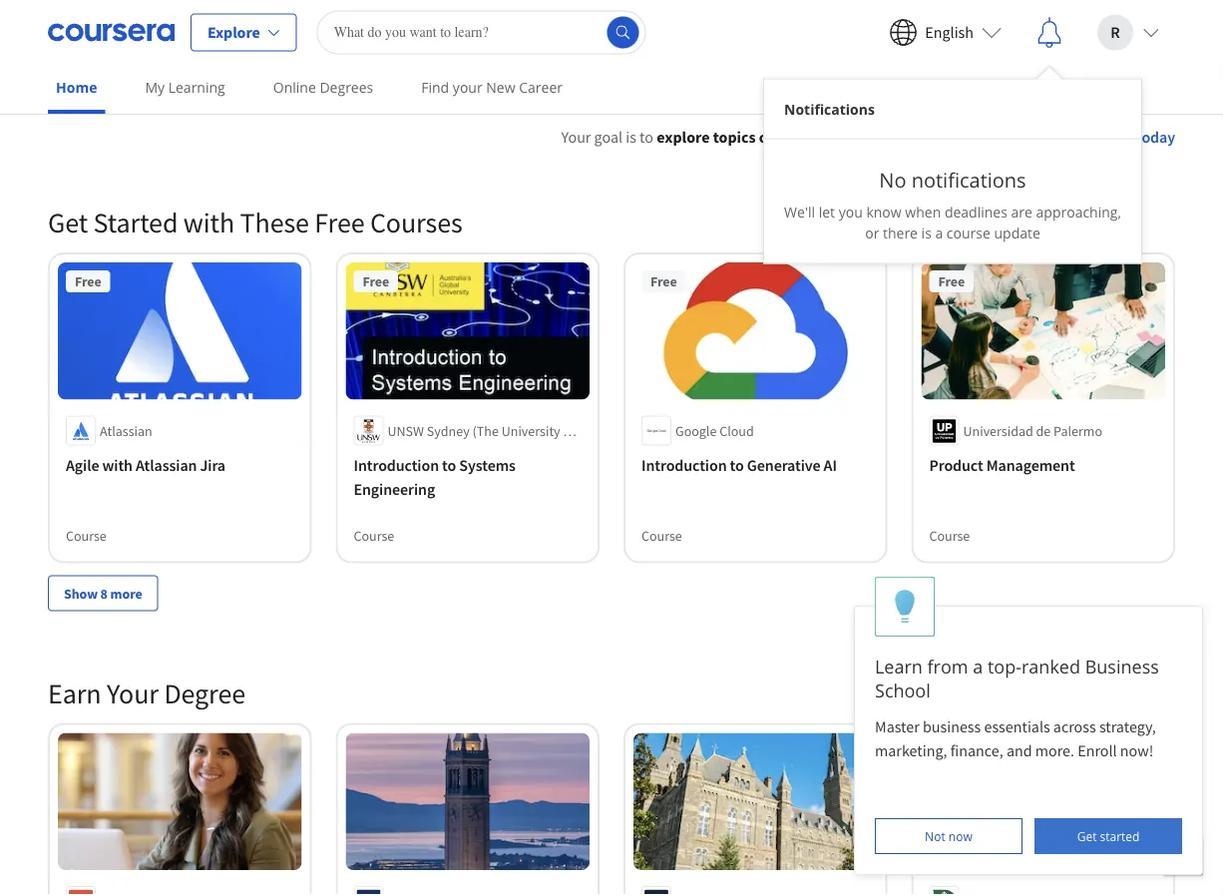 Task type: vqa. For each thing, say whether or not it's contained in the screenshot.
Occupation within Work Experience Element
no



Task type: locate. For each thing, give the bounding box(es) containing it.
0 horizontal spatial your
[[453, 78, 483, 97]]

university
[[502, 422, 561, 440]]

get left started
[[1078, 828, 1097, 844]]

get inside alice "element"
[[1078, 828, 1097, 844]]

1 course from the left
[[66, 527, 107, 544]]

to left explore
[[640, 127, 654, 147]]

know
[[867, 202, 902, 221]]

are
[[1012, 202, 1033, 221]]

a inside learn from a top-ranked business school
[[973, 654, 983, 679]]

career
[[519, 78, 563, 97]]

manager
[[962, 127, 1023, 147]]

3 course from the left
[[642, 527, 682, 544]]

new left "career"
[[486, 78, 516, 97]]

1 vertical spatial with
[[102, 456, 133, 476]]

2 course from the left
[[354, 527, 395, 544]]

course for introduction to generative ai
[[642, 527, 682, 544]]

your
[[561, 127, 591, 147], [107, 676, 159, 711]]

your right set
[[1064, 127, 1095, 147]]

2 horizontal spatial to
[[730, 456, 744, 476]]

2 horizontal spatial a
[[973, 654, 983, 679]]

1 horizontal spatial is
[[922, 223, 932, 242]]

your for set
[[1064, 127, 1095, 147]]

now
[[949, 828, 973, 844]]

2 vertical spatial a
[[973, 654, 983, 679]]

introduction down google
[[642, 456, 727, 476]]

a right as
[[891, 127, 899, 147]]

course
[[66, 527, 107, 544], [354, 527, 395, 544], [642, 527, 682, 544], [930, 527, 970, 544]]

0 horizontal spatial of
[[563, 422, 575, 440]]

not
[[925, 828, 946, 844]]

1 vertical spatial of
[[563, 422, 575, 440]]

to inside introduction to systems engineering
[[442, 456, 456, 476]]

your inside set your goals today dropdown button
[[1064, 127, 1095, 147]]

1 horizontal spatial your
[[561, 127, 591, 147]]

atlassian left jira
[[136, 456, 197, 476]]

your right earn
[[107, 676, 159, 711]]

1 horizontal spatial introduction
[[642, 456, 727, 476]]

wales)
[[454, 442, 493, 460]]

introduction to systems engineering
[[354, 456, 516, 500]]

alice element
[[854, 577, 1204, 875]]

is right goal
[[626, 127, 637, 147]]

1 horizontal spatial new
[[486, 78, 516, 97]]

0 vertical spatial new
[[486, 78, 516, 97]]

product down universidad
[[930, 456, 984, 476]]

my
[[145, 78, 165, 97]]

online
[[273, 78, 316, 97]]

0 horizontal spatial introduction
[[354, 456, 439, 476]]

get left 'started' at the left of page
[[48, 205, 88, 240]]

0 vertical spatial get
[[48, 205, 88, 240]]

generative
[[747, 456, 821, 476]]

atlassian inside 'agile with atlassian jira' link
[[136, 456, 197, 476]]

goal
[[594, 127, 623, 147]]

your inside 'find your new career' link
[[453, 78, 483, 97]]

None search field
[[317, 10, 646, 54]]

to for introduction to systems engineering
[[442, 456, 456, 476]]

to
[[640, 127, 654, 147], [442, 456, 456, 476], [730, 456, 744, 476]]

1 vertical spatial product
[[930, 456, 984, 476]]

0 vertical spatial is
[[626, 127, 637, 147]]

find your new career
[[421, 78, 563, 97]]

1 horizontal spatial a
[[936, 223, 943, 242]]

today
[[1137, 127, 1176, 147]]

of left 'work'
[[815, 127, 830, 147]]

a left line chart icon
[[936, 223, 943, 242]]

0 vertical spatial your
[[561, 127, 591, 147]]

1 vertical spatial your
[[107, 676, 159, 711]]

1 vertical spatial atlassian
[[136, 456, 197, 476]]

0 horizontal spatial with
[[102, 456, 133, 476]]

0 horizontal spatial get
[[48, 205, 88, 240]]

0 horizontal spatial new
[[388, 442, 414, 460]]

course for introduction to systems engineering
[[354, 527, 395, 544]]

explore
[[657, 127, 710, 147]]

1 vertical spatial your
[[1064, 127, 1095, 147]]

outside
[[759, 127, 812, 147]]

coursera image
[[48, 16, 175, 48]]

with
[[183, 205, 235, 240], [102, 456, 133, 476]]

your left goal
[[561, 127, 591, 147]]

product management link
[[930, 454, 1158, 478]]

systems
[[459, 456, 516, 476]]

introduction up 'engineering'
[[354, 456, 439, 476]]

product right as
[[902, 127, 959, 147]]

main content
[[0, 101, 1224, 895]]

get inside main content
[[48, 205, 88, 240]]

google cloud
[[676, 422, 754, 440]]

r button
[[1082, 0, 1176, 64]]

1 horizontal spatial to
[[640, 127, 654, 147]]

your
[[453, 78, 483, 97], [1064, 127, 1095, 147]]

1 vertical spatial a
[[936, 223, 943, 242]]

finance,
[[951, 741, 1004, 761]]

get started with these free courses
[[48, 205, 463, 240]]

with right agile
[[102, 456, 133, 476]]

of
[[815, 127, 830, 147], [563, 422, 575, 440]]

google
[[676, 422, 717, 440]]

0 horizontal spatial a
[[891, 127, 899, 147]]

0 vertical spatial a
[[891, 127, 899, 147]]

show 8 more button
[[48, 575, 158, 611]]

strategy,
[[1100, 717, 1157, 737]]

notifications
[[784, 100, 875, 119]]

topics
[[713, 127, 756, 147]]

my learning
[[145, 78, 225, 97]]

0 horizontal spatial your
[[107, 676, 159, 711]]

new
[[486, 78, 516, 97], [388, 442, 414, 460]]

unsw sydney (the university of new south wales)
[[388, 422, 575, 460]]

free for agile with atlassian jira
[[75, 272, 101, 290]]

0 vertical spatial atlassian
[[100, 422, 152, 440]]

0 vertical spatial your
[[453, 78, 483, 97]]

repeat image
[[944, 274, 968, 298]]

earn your degree collection element
[[36, 643, 1188, 895]]

is inside the notifications no notifications we'll let you know when deadlines are approaching, or there is a course update
[[922, 223, 932, 242]]

is down when
[[922, 223, 932, 242]]

and
[[1007, 741, 1033, 761]]

set your goals today
[[1039, 127, 1176, 147]]

from
[[928, 654, 969, 679]]

of right university
[[563, 422, 575, 440]]

get for get started
[[1078, 828, 1097, 844]]

new down unsw
[[388, 442, 414, 460]]

of inside unsw sydney (the university of new south wales)
[[563, 422, 575, 440]]

new inside 'find your new career' link
[[486, 78, 516, 97]]

1 vertical spatial is
[[922, 223, 932, 242]]

to down sydney
[[442, 456, 456, 476]]

your right find
[[453, 78, 483, 97]]

0 horizontal spatial is
[[626, 127, 637, 147]]

introduction inside introduction to systems engineering
[[354, 456, 439, 476]]

introduction for introduction to systems engineering
[[354, 456, 439, 476]]

atlassian up agile with atlassian jira
[[100, 422, 152, 440]]

get for get started with these free courses
[[48, 205, 88, 240]]

not now button
[[875, 818, 1023, 854]]

a left top-
[[973, 654, 983, 679]]

2 introduction from the left
[[642, 456, 727, 476]]

master business essentials across strategy, marketing, finance, and more. enroll now!
[[875, 717, 1160, 761]]

introduction to systems engineering link
[[354, 454, 582, 502]]

is
[[626, 127, 637, 147], [922, 223, 932, 242]]

you
[[839, 202, 863, 221]]

engineering
[[354, 480, 435, 500]]

atlassian
[[100, 422, 152, 440], [136, 456, 197, 476]]

essentials
[[985, 717, 1051, 737]]

graduation cap image
[[944, 203, 968, 227]]

1 horizontal spatial get
[[1078, 828, 1097, 844]]

a inside the notifications no notifications we'll let you know when deadlines are approaching, or there is a course update
[[936, 223, 943, 242]]

notifications
[[912, 166, 1027, 194]]

0 horizontal spatial to
[[442, 456, 456, 476]]

0 vertical spatial with
[[183, 205, 235, 240]]

4 course from the left
[[930, 527, 970, 544]]

show 8 more
[[64, 584, 142, 602]]

1 introduction from the left
[[354, 456, 439, 476]]

let
[[819, 202, 835, 221]]

main content containing get started with these free courses
[[0, 101, 1224, 895]]

we'll
[[785, 202, 815, 221]]

free
[[315, 205, 365, 240], [75, 272, 101, 290], [363, 272, 389, 290], [651, 272, 677, 290], [939, 272, 965, 290]]

get
[[48, 205, 88, 240], [1078, 828, 1097, 844]]

with left these at the left top of page
[[183, 205, 235, 240]]

set your goals today button
[[1029, 125, 1176, 149]]

1 vertical spatial get
[[1078, 828, 1097, 844]]

to down cloud
[[730, 456, 744, 476]]

1 horizontal spatial of
[[815, 127, 830, 147]]

1 horizontal spatial your
[[1064, 127, 1095, 147]]

1 vertical spatial new
[[388, 442, 414, 460]]

south
[[417, 442, 452, 460]]

management
[[987, 456, 1076, 476]]

course
[[947, 223, 991, 242]]

degrees
[[320, 78, 374, 97]]

get started link
[[1035, 818, 1183, 854]]

earn your degree
[[48, 676, 245, 711]]

free for introduction to generative ai
[[651, 272, 677, 290]]



Task type: describe. For each thing, give the bounding box(es) containing it.
show
[[64, 584, 98, 602]]

product management
[[930, 456, 1076, 476]]

introduction to generative ai
[[642, 456, 837, 476]]

course for agile with atlassian jira
[[66, 527, 107, 544]]

home
[[56, 78, 97, 97]]

palermo
[[1054, 422, 1103, 440]]

with inside 'agile with atlassian jira' link
[[102, 456, 133, 476]]

set
[[1039, 127, 1061, 147]]

now!
[[1121, 741, 1154, 761]]

your inside earn your degree collection element
[[107, 676, 159, 711]]

approaching,
[[1037, 202, 1122, 221]]

more.
[[1036, 741, 1075, 761]]

0 vertical spatial product
[[902, 127, 959, 147]]

home link
[[48, 65, 105, 114]]

find your new career link
[[413, 65, 571, 110]]

sydney
[[427, 422, 470, 440]]

business
[[1086, 654, 1160, 679]]

help center image
[[1172, 843, 1196, 867]]

get started with these free courses collection element
[[36, 173, 1188, 643]]

free for product management
[[939, 272, 965, 290]]

update
[[995, 223, 1041, 242]]

universidad de palermo
[[964, 422, 1103, 440]]

new inside unsw sydney (the university of new south wales)
[[388, 442, 414, 460]]

unsw
[[388, 422, 424, 440]]

smile image
[[944, 310, 968, 334]]

work
[[833, 127, 869, 147]]

free for introduction to systems engineering
[[363, 272, 389, 290]]

as
[[872, 127, 888, 147]]

ranked
[[1022, 654, 1081, 679]]

there
[[883, 223, 918, 242]]

line chart image
[[944, 239, 968, 262]]

agile with atlassian jira
[[66, 456, 226, 476]]

introduction to generative ai link
[[642, 454, 870, 478]]

english button
[[874, 0, 1018, 64]]

learn from a top-ranked business school
[[875, 654, 1160, 703]]

r
[[1111, 22, 1121, 42]]

is inside main content
[[626, 127, 637, 147]]

my learning link
[[137, 65, 233, 110]]

not now
[[925, 828, 973, 844]]

across
[[1054, 717, 1097, 737]]

marketing,
[[875, 741, 948, 761]]

(the
[[473, 422, 499, 440]]

introduction for introduction to generative ai
[[642, 456, 727, 476]]

top-
[[988, 654, 1022, 679]]

agile with atlassian jira link
[[66, 454, 294, 478]]

a inside main content
[[891, 127, 899, 147]]

to for introduction to generative ai
[[730, 456, 744, 476]]

ai
[[824, 456, 837, 476]]

earn
[[48, 676, 101, 711]]

product inside get started with these free courses collection element
[[930, 456, 984, 476]]

explore button
[[191, 13, 297, 51]]

or
[[866, 223, 880, 242]]

degree
[[164, 676, 245, 711]]

online degrees link
[[265, 65, 382, 110]]

online degrees
[[273, 78, 374, 97]]

explore
[[208, 22, 260, 42]]

when
[[906, 202, 941, 221]]

find
[[421, 78, 449, 97]]

goals
[[1098, 127, 1134, 147]]

learn
[[875, 654, 923, 679]]

started
[[1100, 828, 1140, 844]]

get started
[[1078, 828, 1140, 844]]

school
[[875, 678, 931, 703]]

your for find
[[453, 78, 483, 97]]

0 vertical spatial of
[[815, 127, 830, 147]]

1 horizontal spatial with
[[183, 205, 235, 240]]

enroll
[[1078, 741, 1117, 761]]

jira
[[200, 456, 226, 476]]

8
[[100, 584, 108, 602]]

english
[[926, 22, 974, 42]]

lightbulb tip image
[[895, 589, 916, 624]]

cloud
[[720, 422, 754, 440]]

deadlines
[[945, 202, 1008, 221]]

these
[[240, 205, 309, 240]]

more
[[110, 584, 142, 602]]

de
[[1037, 422, 1051, 440]]

master
[[875, 717, 920, 737]]

no
[[880, 166, 907, 194]]

learning
[[168, 78, 225, 97]]

universidad
[[964, 422, 1034, 440]]

your goal is to explore topics outside of work as a product manager
[[561, 127, 1023, 147]]

What do you want to learn? text field
[[317, 10, 646, 54]]

course for product management
[[930, 527, 970, 544]]

business
[[923, 717, 981, 737]]

started
[[93, 205, 178, 240]]

notifications no notifications we'll let you know when deadlines are approaching, or there is a course update
[[784, 100, 1122, 242]]



